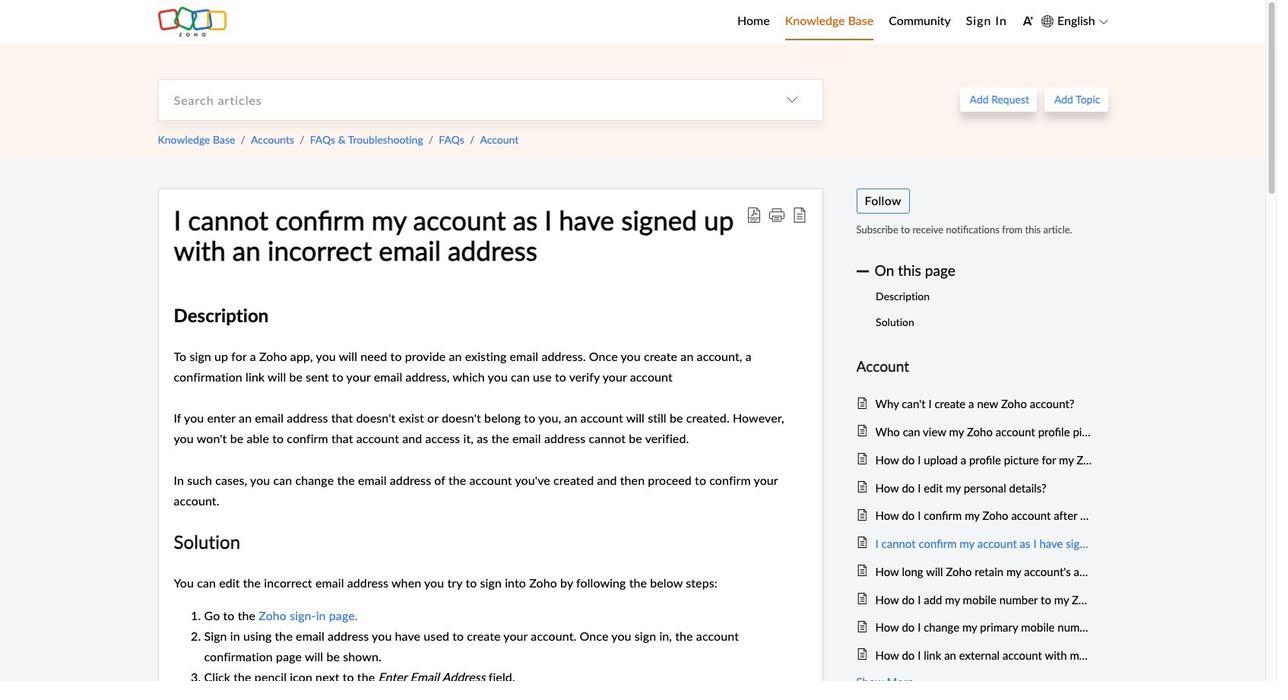 Task type: describe. For each thing, give the bounding box(es) containing it.
user preference element
[[1022, 10, 1034, 34]]

download as pdf image
[[746, 207, 761, 222]]

choose category element
[[761, 80, 822, 120]]

choose category image
[[786, 94, 798, 106]]

Search articles field
[[158, 80, 761, 120]]

user preference image
[[1022, 15, 1034, 27]]



Task type: locate. For each thing, give the bounding box(es) containing it.
heading
[[856, 355, 1093, 379]]

choose languages element
[[1041, 11, 1108, 31]]

reader view image
[[792, 207, 807, 222]]



